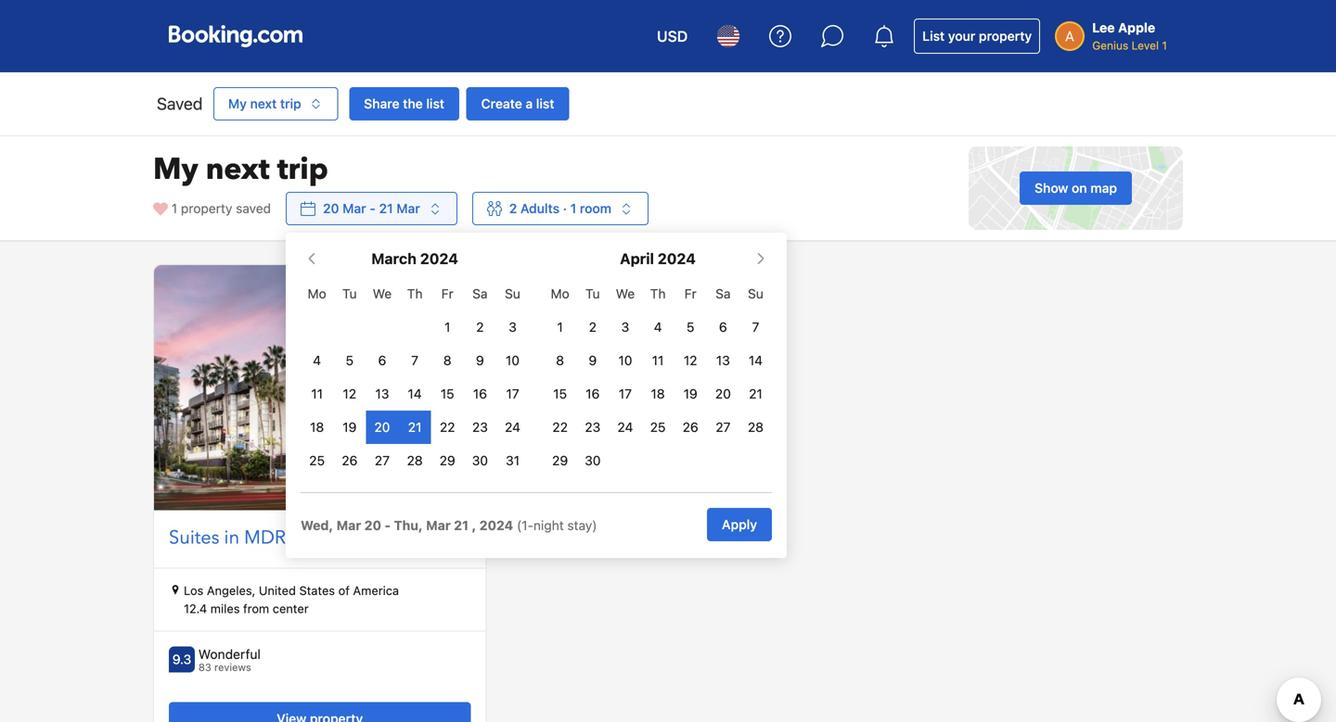 Task type: locate. For each thing, give the bounding box(es) containing it.
30 March 2024 checkbox
[[472, 453, 488, 469]]

13 right the 12 march 2024 "checkbox"
[[375, 386, 389, 402]]

11 for 11 march 2024 option
[[311, 386, 323, 402]]

26 left 27 option at bottom left
[[342, 453, 358, 469]]

0 vertical spatial 6
[[719, 320, 727, 335]]

1 horizontal spatial 9
[[589, 353, 597, 368]]

1 10 from the left
[[506, 353, 520, 368]]

5 right the 4 march 2024 option
[[346, 353, 354, 368]]

4 April 2024 checkbox
[[654, 320, 662, 335]]

26
[[683, 420, 698, 435], [342, 453, 358, 469]]

2024 right the "april"
[[658, 250, 696, 268]]

room
[[580, 201, 611, 216]]

1 su from the left
[[505, 286, 520, 302]]

28 March 2024 checkbox
[[407, 453, 423, 469]]

adults
[[520, 201, 560, 216]]

30 right 29 april 2024 option
[[585, 453, 601, 469]]

22
[[440, 420, 455, 435], [552, 420, 568, 435]]

2 th from the left
[[650, 286, 666, 302]]

0 horizontal spatial mo
[[308, 286, 326, 302]]

1 vertical spatial 5
[[346, 353, 354, 368]]

1 list from the left
[[426, 96, 444, 111]]

1 horizontal spatial 16
[[586, 386, 600, 402]]

1 horizontal spatial fr
[[684, 286, 697, 302]]

previous month image
[[301, 248, 323, 270]]

genius
[[1092, 39, 1128, 52]]

my next trip down "booking.com online hotel reservations" image at the left top of the page
[[228, 96, 301, 111]]

1 horizontal spatial 7
[[752, 320, 759, 335]]

1 horizontal spatial 30
[[585, 453, 601, 469]]

mo down previous month icon
[[308, 286, 326, 302]]

11 left the 12 march 2024 "checkbox"
[[311, 386, 323, 402]]

0 vertical spatial 4
[[654, 320, 662, 335]]

0 horizontal spatial 14
[[408, 386, 422, 402]]

0 vertical spatial 19
[[683, 386, 697, 402]]

rated element
[[198, 647, 261, 663]]

thu,
[[394, 518, 423, 533]]

2 su from the left
[[748, 286, 763, 302]]

9 for 9 option
[[589, 353, 597, 368]]

28
[[748, 420, 764, 435], [407, 453, 423, 469]]

1 april 2024 element from the left
[[301, 277, 529, 478]]

th for april
[[650, 286, 666, 302]]

2 horizontal spatial 2
[[589, 320, 597, 335]]

16 April 2024 checkbox
[[586, 386, 600, 402]]

0 horizontal spatial 7
[[411, 353, 418, 368]]

1 horizontal spatial 13
[[716, 353, 730, 368]]

-
[[370, 201, 376, 216], [385, 518, 391, 533]]

mo
[[308, 286, 326, 302], [551, 286, 569, 302]]

22 for 22 option
[[440, 420, 455, 435]]

- left thu,
[[385, 518, 391, 533]]

1 horizontal spatial 2024
[[479, 518, 513, 533]]

18 March 2024 checkbox
[[310, 420, 324, 435]]

share the list button
[[349, 87, 459, 121]]

23
[[472, 420, 488, 435], [585, 420, 601, 435]]

0 vertical spatial property
[[979, 28, 1032, 44]]

2 horizontal spatial 2024
[[658, 250, 696, 268]]

7 right 6 checkbox
[[752, 320, 759, 335]]

1 horizontal spatial 4
[[654, 320, 662, 335]]

29 left 30 march 2024 option
[[439, 453, 455, 469]]

2 left adults
[[509, 201, 517, 216]]

2 April 2024 checkbox
[[589, 320, 597, 335]]

2 list from the left
[[536, 96, 554, 111]]

22 left '23' option
[[552, 420, 568, 435]]

fr up 5 checkbox at the top of page
[[684, 286, 697, 302]]

0 horizontal spatial sa
[[472, 286, 488, 302]]

,
[[472, 518, 476, 533]]

0 horizontal spatial 13
[[375, 386, 389, 402]]

0 horizontal spatial 2024
[[420, 250, 458, 268]]

1 vertical spatial 26
[[342, 453, 358, 469]]

8 left 9 march 2024 checkbox
[[443, 353, 451, 368]]

gym
[[438, 526, 479, 551]]

21
[[379, 201, 393, 216], [749, 386, 762, 402], [408, 420, 422, 435], [454, 518, 469, 533]]

1 vertical spatial 4
[[313, 353, 321, 368]]

1 mo from the left
[[308, 286, 326, 302]]

22 April 2024 checkbox
[[552, 420, 568, 435]]

5
[[687, 320, 694, 335], [346, 353, 354, 368]]

0 horizontal spatial 6
[[378, 353, 386, 368]]

1 vertical spatial -
[[385, 518, 391, 533]]

19
[[683, 386, 697, 402], [343, 420, 357, 435]]

1 left 2 march 2024 option
[[444, 320, 450, 335]]

1 3 from the left
[[509, 320, 517, 335]]

my next trip up saved at left top
[[153, 149, 328, 190]]

2 9 from the left
[[589, 353, 597, 368]]

1 horizontal spatial 22
[[552, 420, 568, 435]]

list right the the
[[426, 96, 444, 111]]

united
[[259, 584, 296, 598]]

30 right 29 march 2024 option
[[472, 453, 488, 469]]

15 March 2024 checkbox
[[441, 386, 454, 402]]

trip down my next trip "button"
[[277, 149, 328, 190]]

26 for 26 march 2024 checkbox
[[342, 453, 358, 469]]

27 left the 28 option
[[375, 453, 390, 469]]

next
[[250, 96, 277, 111], [206, 149, 270, 190]]

4 left 5 march 2024 option
[[313, 353, 321, 368]]

0 horizontal spatial 3
[[509, 320, 517, 335]]

next down "booking.com online hotel reservations" image at the left top of the page
[[250, 96, 277, 111]]

los
[[184, 584, 203, 598]]

0 vertical spatial 5
[[687, 320, 694, 335]]

1 16 from the left
[[473, 386, 487, 402]]

0 horizontal spatial fr
[[441, 286, 453, 302]]

1 horizontal spatial 17
[[619, 386, 632, 402]]

2 3 from the left
[[621, 320, 629, 335]]

1 fr from the left
[[441, 286, 453, 302]]

1 15 from the left
[[441, 386, 454, 402]]

25 right "24" "checkbox"
[[650, 420, 666, 435]]

17
[[506, 386, 519, 402], [619, 386, 632, 402]]

we down march
[[373, 286, 392, 302]]

0 vertical spatial my
[[228, 96, 247, 111]]

1 horizontal spatial 15
[[553, 386, 567, 402]]

27 April 2024 checkbox
[[716, 420, 731, 435]]

2024 for march 2024
[[420, 250, 458, 268]]

1 vertical spatial 7
[[411, 353, 418, 368]]

20 left thu,
[[364, 518, 381, 533]]

2 tu from the left
[[585, 286, 600, 302]]

0 horizontal spatial 27
[[375, 453, 390, 469]]

1 horizontal spatial 5
[[687, 320, 694, 335]]

1 8 from the left
[[443, 353, 451, 368]]

list right a
[[536, 96, 554, 111]]

13 right 12 checkbox
[[716, 353, 730, 368]]

0 vertical spatial 12
[[684, 353, 697, 368]]

my up 1 property saved
[[153, 149, 198, 190]]

19 left the 20 checkbox
[[683, 386, 697, 402]]

1 22 from the left
[[440, 420, 455, 435]]

2024 right ,
[[479, 518, 513, 533]]

0 horizontal spatial 25
[[309, 453, 325, 469]]

15 for the 15 april 2024 option
[[553, 386, 567, 402]]

1 24 from the left
[[505, 420, 520, 435]]

1 vertical spatial 19
[[343, 420, 357, 435]]

tu for march 2024
[[342, 286, 357, 302]]

1 vertical spatial trip
[[277, 149, 328, 190]]

3 right 2 march 2024 option
[[509, 320, 517, 335]]

my
[[228, 96, 247, 111], [153, 149, 198, 190]]

2 24 from the left
[[617, 420, 633, 435]]

property left saved at left top
[[181, 201, 232, 216]]

24 for "24" "checkbox"
[[617, 420, 633, 435]]

0 horizontal spatial april 2024 element
[[301, 277, 529, 478]]

1 horizontal spatial su
[[748, 286, 763, 302]]

19 right 18 checkbox
[[343, 420, 357, 435]]

my next trip inside my next trip "button"
[[228, 96, 301, 111]]

25 April 2024 checkbox
[[650, 420, 666, 435]]

3 for march 2024
[[509, 320, 517, 335]]

1 horizontal spatial 23
[[585, 420, 601, 435]]

suites in mdr-venice with pool, gym & hottub
[[169, 526, 564, 551]]

1 vertical spatial 27
[[375, 453, 390, 469]]

28 right 27 option at bottom left
[[407, 453, 423, 469]]

los angeles, united states of america
[[184, 584, 399, 598]]

fr up 1 march 2024 checkbox
[[441, 286, 453, 302]]

0 vertical spatial 14
[[749, 353, 763, 368]]

12.4
[[184, 602, 207, 616]]

2 16 from the left
[[586, 386, 600, 402]]

29 left 30 checkbox
[[552, 453, 568, 469]]

0 vertical spatial 11
[[652, 353, 664, 368]]

2 for march 2024
[[476, 320, 484, 335]]

mo up 1 option
[[551, 286, 569, 302]]

center
[[273, 602, 309, 616]]

27 right 26 option
[[716, 420, 731, 435]]

1 vertical spatial 6
[[378, 353, 386, 368]]

suites
[[169, 526, 219, 551]]

21 right the 20 checkbox
[[749, 386, 762, 402]]

0 vertical spatial -
[[370, 201, 376, 216]]

0 vertical spatial 26
[[683, 420, 698, 435]]

1 horizontal spatial tu
[[585, 286, 600, 302]]

su up 7 april 2024 checkbox
[[748, 286, 763, 302]]

1 horizontal spatial 18
[[651, 386, 665, 402]]

3
[[509, 320, 517, 335], [621, 320, 629, 335]]

1 horizontal spatial 12
[[684, 353, 697, 368]]

12 right 11 march 2024 option
[[343, 386, 356, 402]]

0 horizontal spatial 11
[[311, 386, 323, 402]]

14 March 2024 checkbox
[[408, 386, 422, 402]]

24
[[505, 420, 520, 435], [617, 420, 633, 435]]

25 left 26 march 2024 checkbox
[[309, 453, 325, 469]]

24 March 2024 checkbox
[[505, 420, 520, 435]]

1 we from the left
[[373, 286, 392, 302]]

1 horizontal spatial 6
[[719, 320, 727, 335]]

2 sa from the left
[[715, 286, 731, 302]]

list
[[922, 28, 945, 44]]

1 tu from the left
[[342, 286, 357, 302]]

26 left 27 checkbox
[[683, 420, 698, 435]]

0 vertical spatial 7
[[752, 320, 759, 335]]

1 17 from the left
[[506, 386, 519, 402]]

15 April 2024 checkbox
[[553, 386, 567, 402]]

25
[[650, 420, 666, 435], [309, 453, 325, 469]]

6 April 2024 checkbox
[[719, 320, 727, 335]]

sa up 6 checkbox
[[715, 286, 731, 302]]

1 vertical spatial my next trip
[[153, 149, 328, 190]]

1 30 from the left
[[472, 453, 488, 469]]

10 left the 11 option
[[618, 353, 632, 368]]

list
[[426, 96, 444, 111], [536, 96, 554, 111]]

0 horizontal spatial 19
[[343, 420, 357, 435]]

0 horizontal spatial 22
[[440, 420, 455, 435]]

2024
[[420, 250, 458, 268], [658, 250, 696, 268], [479, 518, 513, 533]]

trip inside "button"
[[280, 96, 301, 111]]

17 March 2024 checkbox
[[506, 386, 519, 402]]

0 horizontal spatial 17
[[506, 386, 519, 402]]

23 April 2024 checkbox
[[585, 420, 601, 435]]

7
[[752, 320, 759, 335], [411, 353, 418, 368]]

2 17 from the left
[[619, 386, 632, 402]]

8
[[443, 353, 451, 368], [556, 353, 564, 368]]

29
[[439, 453, 455, 469], [552, 453, 568, 469]]

7 right 6 march 2024 option on the left of page
[[411, 353, 418, 368]]

9 left 10 checkbox
[[589, 353, 597, 368]]

23 right 22 checkbox
[[585, 420, 601, 435]]

5 March 2024 checkbox
[[346, 353, 354, 368]]

8 April 2024 checkbox
[[556, 353, 564, 368]]

0 horizontal spatial list
[[426, 96, 444, 111]]

7 for 7 april 2024 checkbox
[[752, 320, 759, 335]]

12 for 12 checkbox
[[684, 353, 697, 368]]

my next trip
[[228, 96, 301, 111], [153, 149, 328, 190]]

18
[[651, 386, 665, 402], [310, 420, 324, 435]]

5 for 5 checkbox at the top of page
[[687, 320, 694, 335]]

2 adults                                           · 1 room
[[509, 201, 611, 216]]

2 8 from the left
[[556, 353, 564, 368]]

0 horizontal spatial 30
[[472, 453, 488, 469]]

su up 3 option
[[505, 286, 520, 302]]

14 left 15 option
[[408, 386, 422, 402]]

9 right 8 march 2024 checkbox
[[476, 353, 484, 368]]

0 vertical spatial trip
[[280, 96, 301, 111]]

1 horizontal spatial mo
[[551, 286, 569, 302]]

30 for 30 march 2024 option
[[472, 453, 488, 469]]

0 vertical spatial 13
[[716, 353, 730, 368]]

6 right 5 checkbox at the top of page
[[719, 320, 727, 335]]

9 March 2024 checkbox
[[476, 353, 484, 368]]

21 right 20 option
[[408, 420, 422, 435]]

1 horizontal spatial 14
[[749, 353, 763, 368]]

booking.com online hotel reservations image
[[169, 25, 302, 47]]

0 horizontal spatial we
[[373, 286, 392, 302]]

15 right 14 march 2024 option
[[441, 386, 454, 402]]

pool,
[[392, 526, 433, 551]]

tu
[[342, 286, 357, 302], [585, 286, 600, 302]]

9 April 2024 checkbox
[[589, 353, 597, 368]]

17 right 16 april 2024 checkbox
[[619, 386, 632, 402]]

14
[[749, 353, 763, 368], [408, 386, 422, 402]]

2 March 2024 checkbox
[[476, 320, 484, 335]]

2 15 from the left
[[553, 386, 567, 402]]

2 right 1 option
[[589, 320, 597, 335]]

0 horizontal spatial 12
[[343, 386, 356, 402]]

next up saved at left top
[[206, 149, 270, 190]]

0 horizontal spatial 18
[[310, 420, 324, 435]]

13
[[716, 353, 730, 368], [375, 386, 389, 402]]

april 2024 element
[[301, 277, 529, 478], [544, 277, 772, 478]]

0 horizontal spatial 24
[[505, 420, 520, 435]]

we up 3 checkbox
[[616, 286, 635, 302]]

1 horizontal spatial 28
[[748, 420, 764, 435]]

property right 'your'
[[979, 28, 1032, 44]]

property
[[979, 28, 1032, 44], [181, 201, 232, 216]]

- up march
[[370, 201, 376, 216]]

6
[[719, 320, 727, 335], [378, 353, 386, 368]]

april
[[620, 250, 654, 268]]

tu up 5 march 2024 option
[[342, 286, 357, 302]]

10 right 9 march 2024 checkbox
[[506, 353, 520, 368]]

17 right 16 march 2024 option
[[506, 386, 519, 402]]

16 left 17 april 2024 checkbox
[[586, 386, 600, 402]]

fr for march 2024
[[441, 286, 453, 302]]

3 right 2 "option"
[[621, 320, 629, 335]]

sa
[[472, 286, 488, 302], [715, 286, 731, 302]]

sa up 2 march 2024 option
[[472, 286, 488, 302]]

12 right the 11 option
[[684, 353, 697, 368]]

2 we from the left
[[616, 286, 635, 302]]

0 horizontal spatial property
[[181, 201, 232, 216]]

2 30 from the left
[[585, 453, 601, 469]]

12 March 2024 checkbox
[[343, 386, 356, 402]]

1 right 'level'
[[1162, 39, 1167, 52]]

5 April 2024 checkbox
[[687, 320, 694, 335]]

1 sa from the left
[[472, 286, 488, 302]]

2 for april 2024
[[589, 320, 597, 335]]

2 mo from the left
[[551, 286, 569, 302]]

mar
[[343, 201, 366, 216], [396, 201, 420, 216], [336, 518, 361, 533], [426, 518, 451, 533]]

1 th from the left
[[407, 286, 423, 302]]

11 April 2024 checkbox
[[652, 353, 664, 368]]

14 for 14 checkbox
[[749, 353, 763, 368]]

2 23 from the left
[[585, 420, 601, 435]]

4 left 5 checkbox at the top of page
[[654, 320, 662, 335]]

1 vertical spatial property
[[181, 201, 232, 216]]

1 horizontal spatial 11
[[652, 353, 664, 368]]

9
[[476, 353, 484, 368], [589, 353, 597, 368]]

24 right 23 option
[[505, 420, 520, 435]]

1 vertical spatial 28
[[407, 453, 423, 469]]

1 horizontal spatial 3
[[621, 320, 629, 335]]

0 horizontal spatial 9
[[476, 353, 484, 368]]

16 left 17 checkbox
[[473, 386, 487, 402]]

20 March 2024 checkbox
[[374, 420, 390, 435]]

3 for april 2024
[[621, 320, 629, 335]]

on
[[1072, 180, 1087, 196]]

lee
[[1092, 20, 1115, 35]]

0 horizontal spatial my
[[153, 149, 198, 190]]

0 horizontal spatial 10
[[506, 353, 520, 368]]

8 left 9 option
[[556, 353, 564, 368]]

0 vertical spatial 18
[[651, 386, 665, 402]]

2 29 from the left
[[552, 453, 568, 469]]

1 vertical spatial 11
[[311, 386, 323, 402]]

3 March 2024 checkbox
[[509, 320, 517, 335]]

21 April 2024 checkbox
[[749, 386, 762, 402]]

26 for 26 option
[[683, 420, 698, 435]]

usd
[[657, 27, 688, 45]]

23 for 23 option
[[472, 420, 488, 435]]

th up 4 april 2024 option
[[650, 286, 666, 302]]

22 left 23 option
[[440, 420, 455, 435]]

fr
[[441, 286, 453, 302], [684, 286, 697, 302]]

1 horizontal spatial april 2024 element
[[544, 277, 772, 478]]

1
[[1162, 39, 1167, 52], [171, 201, 177, 216], [570, 201, 576, 216], [444, 320, 450, 335], [557, 320, 563, 335]]

suites in mdr-venice with pool, gym & hottub link
[[169, 526, 564, 552]]

1 23 from the left
[[472, 420, 488, 435]]

1 horizontal spatial 19
[[683, 386, 697, 402]]

su for april 2024
[[748, 286, 763, 302]]

1 horizontal spatial sa
[[715, 286, 731, 302]]

10
[[506, 353, 520, 368], [618, 353, 632, 368]]

0 horizontal spatial 26
[[342, 453, 358, 469]]

1 horizontal spatial 8
[[556, 353, 564, 368]]

0 horizontal spatial tu
[[342, 286, 357, 302]]

0 horizontal spatial 28
[[407, 453, 423, 469]]

0 vertical spatial 27
[[716, 420, 731, 435]]

2024 right march
[[420, 250, 458, 268]]

11 left 12 checkbox
[[652, 353, 664, 368]]

0 horizontal spatial 29
[[439, 453, 455, 469]]

4
[[654, 320, 662, 335], [313, 353, 321, 368]]

23 right 22 option
[[472, 420, 488, 435]]

2024 for april 2024
[[658, 250, 696, 268]]

19 March 2024 checkbox
[[343, 420, 357, 435]]

my right saved
[[228, 96, 247, 111]]

20 up previous month icon
[[323, 201, 339, 216]]

th down march 2024
[[407, 286, 423, 302]]

1 9 from the left
[[476, 353, 484, 368]]

2 fr from the left
[[684, 286, 697, 302]]

10 April 2024 checkbox
[[618, 353, 632, 368]]

24 left 25 april 2024 checkbox
[[617, 420, 633, 435]]

th
[[407, 286, 423, 302], [650, 286, 666, 302]]

0 horizontal spatial th
[[407, 286, 423, 302]]

10 March 2024 checkbox
[[506, 353, 520, 368]]

15 for 15 option
[[441, 386, 454, 402]]

18 left '19 april 2024' option
[[651, 386, 665, 402]]

18 left the 19 option
[[310, 420, 324, 435]]

1 horizontal spatial 29
[[552, 453, 568, 469]]

list for share the list
[[426, 96, 444, 111]]

25 for 25 april 2024 checkbox
[[650, 420, 666, 435]]

14 right 13 checkbox
[[749, 353, 763, 368]]

5 right 4 april 2024 option
[[687, 320, 694, 335]]

0 vertical spatial next
[[250, 96, 277, 111]]

march
[[371, 250, 417, 268]]

trip down "booking.com online hotel reservations" image at the left top of the page
[[280, 96, 301, 111]]

2 right 1 march 2024 checkbox
[[476, 320, 484, 335]]

2 22 from the left
[[552, 420, 568, 435]]

lee apple genius level 1
[[1092, 20, 1167, 52]]

6 left 7 march 2024 option
[[378, 353, 386, 368]]

1 vertical spatial next
[[206, 149, 270, 190]]

2 april 2024 element from the left
[[544, 277, 772, 478]]

1 horizontal spatial my
[[228, 96, 247, 111]]

24 for 24 option
[[505, 420, 520, 435]]

0 horizontal spatial su
[[505, 286, 520, 302]]

mo for march 2024
[[308, 286, 326, 302]]

28 right 27 checkbox
[[748, 420, 764, 435]]

6 for 6 march 2024 option on the left of page
[[378, 353, 386, 368]]

tu up 2 "option"
[[585, 286, 600, 302]]

28 April 2024 checkbox
[[748, 420, 764, 435]]

1 29 from the left
[[439, 453, 455, 469]]

scored  9.3 element
[[169, 647, 195, 673]]

trip
[[280, 96, 301, 111], [277, 149, 328, 190]]

16 for 16 april 2024 checkbox
[[586, 386, 600, 402]]

list for create a list
[[536, 96, 554, 111]]

15 left 16 april 2024 checkbox
[[553, 386, 567, 402]]

night
[[533, 518, 564, 533]]

11
[[652, 353, 664, 368], [311, 386, 323, 402]]



Task type: describe. For each thing, give the bounding box(es) containing it.
14 for 14 march 2024 option
[[408, 386, 422, 402]]

13 April 2024 checkbox
[[716, 353, 730, 368]]

5 for 5 march 2024 option
[[346, 353, 354, 368]]

13 March 2024 checkbox
[[375, 386, 389, 402]]

25 for the 25 checkbox
[[309, 453, 325, 469]]

states
[[299, 584, 335, 598]]

30 for 30 checkbox
[[585, 453, 601, 469]]

19 April 2024 checkbox
[[683, 386, 697, 402]]

11 March 2024 checkbox
[[311, 386, 323, 402]]

12 April 2024 checkbox
[[684, 353, 697, 368]]

stay)
[[567, 518, 597, 533]]

apple
[[1118, 20, 1155, 35]]

1 left 2 "option"
[[557, 320, 563, 335]]

2 10 from the left
[[618, 353, 632, 368]]

with
[[353, 526, 388, 551]]

april 2024 element for april
[[544, 277, 772, 478]]

16 for 16 march 2024 option
[[473, 386, 487, 402]]

1 vertical spatial 13
[[375, 386, 389, 402]]

27 March 2024 checkbox
[[375, 453, 390, 469]]

map
[[1090, 180, 1117, 196]]

8 for 8 march 2024 checkbox
[[443, 353, 451, 368]]

the
[[403, 96, 423, 111]]

7 for 7 march 2024 option
[[411, 353, 418, 368]]

26 April 2024 checkbox
[[683, 420, 698, 435]]

apply button
[[707, 508, 772, 542]]

create a list
[[481, 96, 554, 111]]

april 2024
[[620, 250, 696, 268]]

8 March 2024 checkbox
[[443, 353, 451, 368]]

from
[[243, 602, 269, 616]]

sa for march 2024
[[472, 286, 488, 302]]

wed, mar 20  - thu, mar 21 , 2024 (1-night stay)
[[301, 518, 597, 533]]

28 for the 28 option
[[407, 453, 423, 469]]

23 for '23' option
[[585, 420, 601, 435]]

miles
[[210, 602, 240, 616]]

of
[[338, 584, 350, 598]]

17 for 17 checkbox
[[506, 386, 519, 402]]

reviews
[[214, 662, 251, 674]]

22 March 2024 checkbox
[[440, 420, 455, 435]]

28 for 28 checkbox at the bottom right of the page
[[748, 420, 764, 435]]

29 for 29 march 2024 option
[[439, 453, 455, 469]]

21 left ,
[[454, 518, 469, 533]]

show on map
[[1035, 180, 1117, 196]]

23 March 2024 checkbox
[[472, 420, 488, 435]]

9.3
[[172, 652, 191, 668]]

31 March 2024 checkbox
[[506, 453, 520, 469]]

29 April 2024 checkbox
[[552, 453, 568, 469]]

we for april 2024
[[616, 286, 635, 302]]

30 April 2024 checkbox
[[585, 453, 601, 469]]

tu for april 2024
[[585, 286, 600, 302]]

29 for 29 april 2024 option
[[552, 453, 568, 469]]

21 March 2024 checkbox
[[408, 420, 422, 435]]

7 April 2024 checkbox
[[752, 320, 759, 335]]

19 for the 19 option
[[343, 420, 357, 435]]

(1-
[[517, 518, 533, 533]]

29 March 2024 checkbox
[[439, 453, 455, 469]]

apply
[[722, 517, 757, 533]]

27 for 27 option at bottom left
[[375, 453, 390, 469]]

your
[[948, 28, 975, 44]]

1 property saved
[[171, 201, 271, 216]]

14 April 2024 checkbox
[[749, 353, 763, 368]]

1 horizontal spatial 2
[[509, 201, 517, 216]]

saved
[[157, 94, 203, 114]]

my inside my next trip "button"
[[228, 96, 247, 111]]

22 for 22 checkbox
[[552, 420, 568, 435]]

83
[[198, 662, 211, 674]]

share the list
[[364, 96, 444, 111]]

wonderful
[[198, 647, 261, 663]]

april 2024 element for march
[[301, 277, 529, 478]]

6 March 2024 checkbox
[[378, 353, 386, 368]]

20 mar - 21 mar
[[323, 201, 420, 216]]

20 right '19 april 2024' option
[[715, 386, 731, 402]]

venice
[[291, 526, 348, 551]]

19 for '19 april 2024' option
[[683, 386, 697, 402]]

11 for the 11 option
[[652, 353, 664, 368]]

america
[[353, 584, 399, 598]]

1 left saved at left top
[[171, 201, 177, 216]]

18 April 2024 checkbox
[[651, 386, 665, 402]]

0 horizontal spatial -
[[370, 201, 376, 216]]

show
[[1035, 180, 1068, 196]]

20 April 2024 checkbox
[[715, 386, 731, 402]]

1 right · at the left of the page
[[570, 201, 576, 216]]

next inside "button"
[[250, 96, 277, 111]]

·
[[563, 201, 567, 216]]

mdr-
[[244, 526, 291, 551]]

my next trip button
[[213, 87, 338, 121]]

create a list button
[[466, 87, 569, 121]]

a
[[526, 96, 533, 111]]

show on map button
[[1020, 172, 1132, 205]]

4 for 4 april 2024 option
[[654, 320, 662, 335]]

wed,
[[301, 518, 333, 533]]

1 March 2024 checkbox
[[444, 320, 450, 335]]

sa for april 2024
[[715, 286, 731, 302]]

1 vertical spatial 18
[[310, 420, 324, 435]]

9.3 wonderful 83 reviews
[[172, 647, 261, 674]]

1 April 2024 checkbox
[[557, 320, 563, 335]]

in
[[224, 526, 240, 551]]

12 for the 12 march 2024 "checkbox"
[[343, 386, 356, 402]]

27 for 27 checkbox
[[716, 420, 731, 435]]

we for march 2024
[[373, 286, 392, 302]]

21 up march
[[379, 201, 393, 216]]

4 March 2024 checkbox
[[313, 353, 321, 368]]

7 March 2024 checkbox
[[411, 353, 418, 368]]

24 April 2024 checkbox
[[617, 420, 633, 435]]

th for march
[[407, 286, 423, 302]]

next month image
[[750, 248, 772, 270]]

26 March 2024 checkbox
[[342, 453, 358, 469]]

8 for 8 april 2024 option
[[556, 353, 564, 368]]

su for march 2024
[[505, 286, 520, 302]]

17 for 17 april 2024 checkbox
[[619, 386, 632, 402]]

12.4 miles from center
[[184, 602, 309, 616]]

angeles,
[[207, 584, 255, 598]]

6 for 6 checkbox
[[719, 320, 727, 335]]

fr for april 2024
[[684, 286, 697, 302]]

25 March 2024 checkbox
[[309, 453, 325, 469]]

3 April 2024 checkbox
[[621, 320, 629, 335]]

saved
[[236, 201, 271, 216]]

list your property
[[922, 28, 1032, 44]]

17 April 2024 checkbox
[[619, 386, 632, 402]]

mo for april 2024
[[551, 286, 569, 302]]

hottub
[[502, 526, 564, 551]]

20 left 21 march 2024 option
[[374, 420, 390, 435]]

share
[[364, 96, 399, 111]]

31
[[506, 453, 520, 469]]

1 inside "lee apple genius level 1"
[[1162, 39, 1167, 52]]

9 for 9 march 2024 checkbox
[[476, 353, 484, 368]]

16 March 2024 checkbox
[[473, 386, 487, 402]]

1 horizontal spatial property
[[979, 28, 1032, 44]]

&
[[484, 526, 497, 551]]

from  83 reviews element
[[198, 662, 261, 674]]

level
[[1132, 39, 1159, 52]]

march 2024
[[371, 250, 458, 268]]

create
[[481, 96, 522, 111]]

1 horizontal spatial -
[[385, 518, 391, 533]]

usd button
[[646, 14, 699, 58]]

list your property link
[[914, 19, 1040, 54]]

1 vertical spatial my
[[153, 149, 198, 190]]

4 for the 4 march 2024 option
[[313, 353, 321, 368]]



Task type: vqa. For each thing, say whether or not it's contained in the screenshot.


